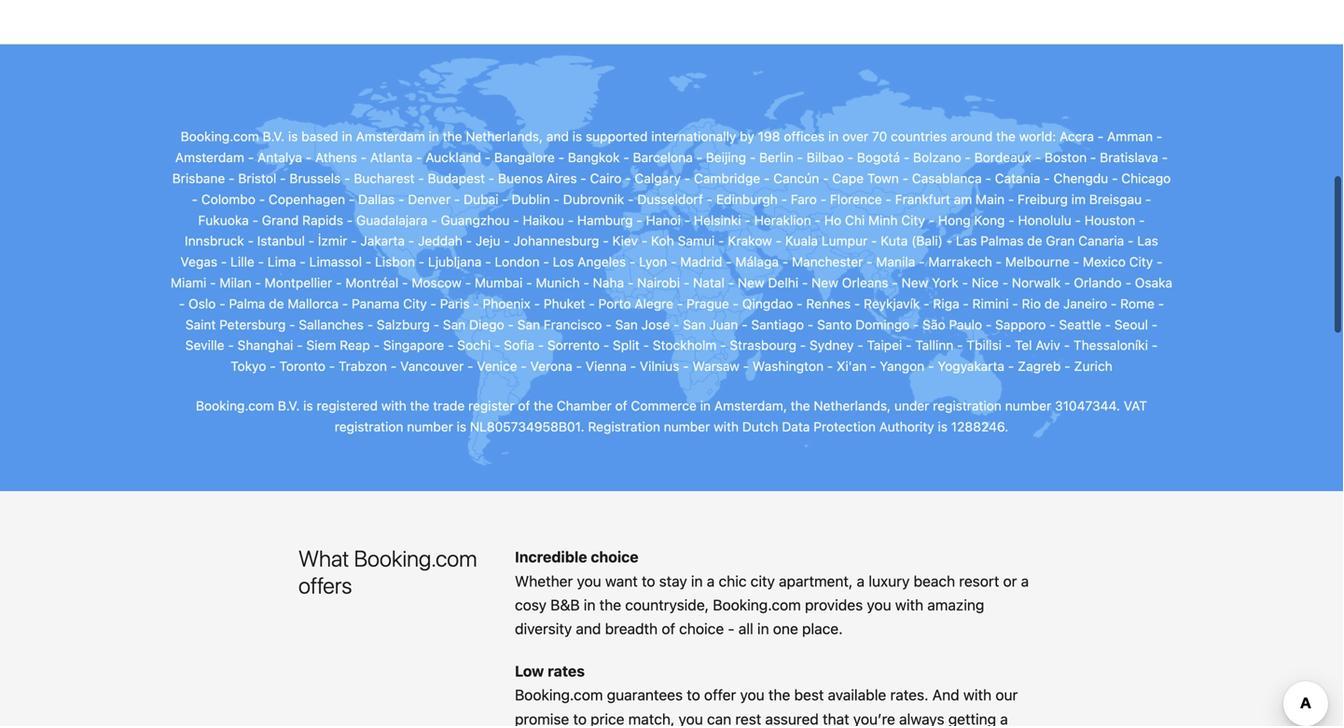 Task type: vqa. For each thing, say whether or not it's contained in the screenshot.
the right a
yes



Task type: locate. For each thing, give the bounding box(es) containing it.
in right b&b
[[584, 597, 596, 614]]

- down tallinn at the top of page
[[928, 359, 934, 374]]

new down málaga
[[738, 275, 765, 291]]

- up thessaloníki
[[1105, 317, 1111, 332]]

provides
[[805, 597, 863, 614]]

vienna
[[586, 359, 627, 374]]

colombo
[[201, 192, 256, 207]]

b.v. inside booking.com b.v. is registered with the trade register of the chamber of commerce in amsterdam, the netherlands, under registration number 31047344. vat registration number is nl805734958b01. registration number with dutch data protection authority is 1288246.
[[278, 398, 300, 414]]

is
[[288, 129, 298, 144], [573, 129, 582, 144], [303, 398, 313, 414], [457, 419, 467, 435], [938, 419, 948, 435]]

choice
[[591, 549, 639, 567], [679, 620, 724, 638]]

- left los
[[543, 254, 549, 270]]

and inside booking.com b.v. is based in amsterdam in the netherlands, and is supported internationally by 198 offices in over 70 countries around the world: accra - amman - amsterdam - antalya - athens - atlanta - auckland - bangalore - bangkok - barcelona - beijing - berlin - bilbao - bogotá - bolzano - bordeaux - boston - bratislava - brisbane - bristol - brussels - bucharest - budapest - buenos aires - cairo - calgary - cambridge - cancún - cape town - casablanca - catania - chengdu - chicago - colombo - copenhagen - dallas - denver - dubai - dublin - dubrovnik - dusseldorf - edinburgh - faro - florence - frankfurt am main - freiburg im breisgau - fukuoka - grand rapids - guadalajara - guangzhou - haikou - hamburg - hanoi - helsinki - heraklion - ho chi minh city - hong kong - honolulu - houston - innsbruck - istanbul - i̇zmir - jakarta - jeddah - jeju - johannesburg - kiev - koh samui - krakow - kuala lumpur - kuta (bali) - las palmas de gran canaria - las vegas - lille - lima - limassol - lisbon - ljubljana - london - los angeles - lyon - madrid - málaga - manchester - manila - marrakech - melbourne - mexico city - miami - milan - montpellier - montréal - moscow - mumbai - munich - naha - nairobi - natal - new delhi - new orleans - new york - nice - norwalk - orlando - osaka - oslo - palma de mallorca - panama city - paris - phoenix - phuket - porto alegre - prague - qingdao - rennes - reykjavík - riga - rimini - rio de janeiro - rome - saint petersburg - sallanches - salzburg - san diego - san francisco - san jose - san juan - santiago - santo domingo - são paulo - sapporo - seattle - seoul - seville - shanghai - siem reap - singapore - sochi - sofia - sorrento - split - stockholm - strasbourg - sydney - taipei - tallinn - tbilisi - tel aviv - thessaloníki - tokyo - toronto - trabzon - vancouver - venice - verona - vienna - vilnius - warsaw - washington - xi'an - yangon - yogyakarta - zagreb - zurich
[[547, 129, 569, 144]]

booking.com inside booking.com b.v. is registered with the trade register of the chamber of commerce in amsterdam, the netherlands, under registration number 31047344. vat registration number is nl805734958b01. registration number with dutch data protection authority is 1288246.
[[196, 398, 274, 414]]

bangkok
[[568, 150, 620, 165]]

- left tel
[[1006, 338, 1012, 353]]

b.v. inside booking.com b.v. is based in amsterdam in the netherlands, and is supported internationally by 198 offices in over 70 countries around the world: accra - amman - amsterdam - antalya - athens - atlanta - auckland - bangalore - bangkok - barcelona - beijing - berlin - bilbao - bogotá - bolzano - bordeaux - boston - bratislava - brisbane - bristol - brussels - bucharest - budapest - buenos aires - cairo - calgary - cambridge - cancún - cape town - casablanca - catania - chengdu - chicago - colombo - copenhagen - dallas - denver - dubai - dublin - dubrovnik - dusseldorf - edinburgh - faro - florence - frankfurt am main - freiburg im breisgau - fukuoka - grand rapids - guadalajara - guangzhou - haikou - hamburg - hanoi - helsinki - heraklion - ho chi minh city - hong kong - honolulu - houston - innsbruck - istanbul - i̇zmir - jakarta - jeddah - jeju - johannesburg - kiev - koh samui - krakow - kuala lumpur - kuta (bali) - las palmas de gran canaria - las vegas - lille - lima - limassol - lisbon - ljubljana - london - los angeles - lyon - madrid - málaga - manchester - manila - marrakech - melbourne - mexico city - miami - milan - montpellier - montréal - moscow - mumbai - munich - naha - nairobi - natal - new delhi - new orleans - new york - nice - norwalk - orlando - osaka - oslo - palma de mallorca - panama city - paris - phoenix - phuket - porto alegre - prague - qingdao - rennes - reykjavík - riga - rimini - rio de janeiro - rome - saint petersburg - sallanches - salzburg - san diego - san francisco - san jose - san juan - santiago - santo domingo - são paulo - sapporo - seattle - seoul - seville - shanghai - siem reap - singapore - sochi - sofia - sorrento - split - stockholm - strasbourg - sydney - taipei - tallinn - tbilisi - tel aviv - thessaloníki - tokyo - toronto - trabzon - vancouver - venice - verona - vienna - vilnius - warsaw - washington - xi'an - yangon - yogyakarta - zagreb - zurich
[[263, 129, 285, 144]]

the inside low rates booking.com guarantees to offer you the best available rates. and with our promise to price match, you can rest assured that you're always getting
[[769, 687, 791, 705]]

2 vertical spatial city
[[403, 296, 427, 311]]

las up marrakech
[[956, 233, 977, 249]]

1 vertical spatial netherlands,
[[814, 398, 891, 414]]

1 horizontal spatial choice
[[679, 620, 724, 638]]

- left zurich
[[1065, 359, 1071, 374]]

-
[[1098, 129, 1104, 144], [1157, 129, 1163, 144], [248, 150, 254, 165], [306, 150, 312, 165], [361, 150, 367, 165], [416, 150, 422, 165], [485, 150, 491, 165], [558, 150, 564, 165], [623, 150, 630, 165], [696, 150, 703, 165], [750, 150, 756, 165], [797, 150, 803, 165], [848, 150, 854, 165], [904, 150, 910, 165], [965, 150, 971, 165], [1035, 150, 1041, 165], [1091, 150, 1097, 165], [1162, 150, 1168, 165], [229, 171, 235, 186], [280, 171, 286, 186], [344, 171, 350, 186], [418, 171, 424, 186], [489, 171, 495, 186], [581, 171, 587, 186], [625, 171, 631, 186], [685, 171, 691, 186], [764, 171, 770, 186], [823, 171, 829, 186], [903, 171, 909, 186], [986, 171, 992, 186], [1044, 171, 1050, 186], [1112, 171, 1118, 186], [192, 192, 198, 207], [259, 192, 265, 207], [349, 192, 355, 207], [398, 192, 404, 207], [454, 192, 460, 207], [502, 192, 508, 207], [554, 192, 560, 207], [628, 192, 634, 207], [707, 192, 713, 207], [781, 192, 787, 207], [821, 192, 827, 207], [886, 192, 892, 207], [1008, 192, 1014, 207], [1146, 192, 1152, 207], [252, 212, 258, 228], [347, 212, 353, 228], [431, 212, 437, 228], [513, 212, 519, 228], [568, 212, 574, 228], [637, 212, 643, 228], [684, 212, 690, 228], [745, 212, 751, 228], [815, 212, 821, 228], [929, 212, 935, 228], [1009, 212, 1015, 228], [1075, 212, 1081, 228], [1139, 212, 1145, 228], [248, 233, 254, 249], [308, 233, 314, 249], [351, 233, 357, 249], [408, 233, 414, 249], [466, 233, 472, 249], [504, 233, 510, 249], [603, 233, 609, 249], [642, 233, 648, 249], [718, 233, 724, 249], [776, 233, 782, 249], [871, 233, 877, 249], [947, 233, 953, 249], [1128, 233, 1134, 249], [221, 254, 227, 270], [258, 254, 264, 270], [300, 254, 306, 270], [366, 254, 372, 270], [419, 254, 425, 270], [485, 254, 491, 270], [543, 254, 549, 270], [630, 254, 636, 270], [671, 254, 677, 270], [726, 254, 732, 270], [783, 254, 789, 270], [867, 254, 873, 270], [919, 254, 925, 270], [996, 254, 1002, 270], [1074, 254, 1080, 270], [1157, 254, 1163, 270], [210, 275, 216, 291], [255, 275, 261, 291], [336, 275, 342, 291], [402, 275, 408, 291], [465, 275, 471, 291], [526, 275, 532, 291], [583, 275, 589, 291], [628, 275, 634, 291], [684, 275, 690, 291], [728, 275, 734, 291], [802, 275, 808, 291], [892, 275, 898, 291], [962, 275, 968, 291], [1003, 275, 1009, 291], [1065, 275, 1071, 291], [1126, 275, 1132, 291], [179, 296, 185, 311], [219, 296, 225, 311], [342, 296, 348, 311], [431, 296, 437, 311], [473, 296, 479, 311], [534, 296, 540, 311], [589, 296, 595, 311], [677, 296, 683, 311], [733, 296, 739, 311], [797, 296, 803, 311], [854, 296, 860, 311], [924, 296, 930, 311], [963, 296, 969, 311], [1013, 296, 1019, 311], [1111, 296, 1117, 311], [1158, 296, 1165, 311], [289, 317, 295, 332], [367, 317, 373, 332], [433, 317, 439, 332], [508, 317, 514, 332], [606, 317, 612, 332], [674, 317, 680, 332], [742, 317, 748, 332], [808, 317, 814, 332], [913, 317, 919, 332], [986, 317, 992, 332], [1050, 317, 1056, 332], [1105, 317, 1111, 332], [1152, 317, 1158, 332], [228, 338, 234, 353], [297, 338, 303, 353], [374, 338, 380, 353], [448, 338, 454, 353], [494, 338, 501, 353], [538, 338, 544, 353], [603, 338, 609, 353], [643, 338, 649, 353], [720, 338, 726, 353], [800, 338, 806, 353], [858, 338, 864, 353], [906, 338, 912, 353], [957, 338, 963, 353], [1006, 338, 1012, 353], [1064, 338, 1070, 353], [1152, 338, 1158, 353], [270, 359, 276, 374], [329, 359, 335, 374], [391, 359, 397, 374], [467, 359, 473, 374], [521, 359, 527, 374], [576, 359, 582, 374], [630, 359, 636, 374], [683, 359, 689, 374], [743, 359, 749, 374], [827, 359, 833, 374], [870, 359, 876, 374], [928, 359, 934, 374], [1008, 359, 1014, 374], [1065, 359, 1071, 374], [728, 620, 735, 638]]

osaka
[[1135, 275, 1173, 291]]

yogyakarta
[[938, 359, 1005, 374]]

sydney
[[810, 338, 854, 353]]

and
[[547, 129, 569, 144], [576, 620, 601, 638]]

apartment,
[[779, 573, 853, 590]]

chengdu
[[1054, 171, 1109, 186]]

- down helsinki
[[718, 233, 724, 249]]

thessaloníki
[[1074, 338, 1148, 353]]

protection
[[814, 419, 876, 435]]

0 horizontal spatial netherlands,
[[466, 129, 543, 144]]

- down strasbourg
[[743, 359, 749, 374]]

luxury
[[869, 573, 910, 590]]

with down luxury
[[895, 597, 924, 614]]

is up bangkok
[[573, 129, 582, 144]]

b.v.
[[263, 129, 285, 144], [278, 398, 300, 414]]

0 horizontal spatial registration
[[335, 419, 403, 435]]

booking.com inside low rates booking.com guarantees to offer you the best available rates. and with our promise to price match, you can rest assured that you're always getting
[[515, 687, 603, 705]]

want
[[605, 573, 638, 590]]

delhi
[[768, 275, 799, 291]]

2 horizontal spatial of
[[662, 620, 675, 638]]

seville
[[185, 338, 224, 353]]

- right 'reap'
[[374, 338, 380, 353]]

in down warsaw
[[700, 398, 711, 414]]

with down amsterdam,
[[714, 419, 739, 435]]

amsterdam,
[[714, 398, 787, 414]]

reykjavík
[[864, 296, 920, 311]]

2 san from the left
[[518, 317, 540, 332]]

zagreb
[[1018, 359, 1061, 374]]

zurich
[[1074, 359, 1113, 374]]

- left lyon
[[630, 254, 636, 270]]

- right xi'an
[[870, 359, 876, 374]]

orleans
[[842, 275, 889, 291]]

198
[[758, 129, 780, 144]]

the left trade
[[410, 398, 430, 414]]

bucharest
[[354, 171, 415, 186]]

authority
[[879, 419, 935, 435]]

the down want at the left bottom of page
[[600, 597, 621, 614]]

registration
[[588, 419, 660, 435]]

brussels
[[290, 171, 341, 186]]

aviv
[[1036, 338, 1061, 353]]

low
[[515, 663, 544, 681]]

santiago
[[751, 317, 804, 332]]

- left split
[[603, 338, 609, 353]]

is up antalya on the left of the page
[[288, 129, 298, 144]]

- up juan
[[733, 296, 739, 311]]

city down frankfurt
[[901, 212, 925, 228]]

london
[[495, 254, 540, 270]]

1 horizontal spatial amsterdam
[[356, 129, 425, 144]]

- up delhi
[[783, 254, 789, 270]]

- left all
[[728, 620, 735, 638]]

with inside low rates booking.com guarantees to offer you the best available rates. and with our promise to price match, you can rest assured that you're always getting
[[964, 687, 992, 705]]

- right the nice
[[1003, 275, 1009, 291]]

in
[[342, 129, 352, 144], [429, 129, 439, 144], [828, 129, 839, 144], [700, 398, 711, 414], [691, 573, 703, 590], [584, 597, 596, 614], [758, 620, 769, 638]]

2 new from the left
[[812, 275, 839, 291]]

choice up want at the left bottom of page
[[591, 549, 639, 567]]

registration
[[933, 398, 1002, 414], [335, 419, 403, 435]]

- down palmas
[[996, 254, 1002, 270]]

1 new from the left
[[738, 275, 765, 291]]

- right natal
[[728, 275, 734, 291]]

always
[[899, 711, 945, 727]]

0 horizontal spatial new
[[738, 275, 765, 291]]

- down supported
[[623, 150, 630, 165]]

- down manila at the top right of page
[[892, 275, 898, 291]]

to
[[642, 573, 655, 590], [687, 687, 700, 705], [573, 711, 587, 727]]

marrakech
[[929, 254, 992, 270]]

grand
[[262, 212, 299, 228]]

- down the 'panama'
[[367, 317, 373, 332]]

booking.com up brisbane
[[181, 129, 259, 144]]

city up salzburg on the left top of the page
[[403, 296, 427, 311]]

- left the "grand"
[[252, 212, 258, 228]]

match,
[[629, 711, 675, 727]]

0 horizontal spatial a
[[707, 573, 715, 590]]

- up hamburg
[[628, 192, 634, 207]]

- down porto
[[606, 317, 612, 332]]

2 horizontal spatial a
[[1021, 573, 1029, 590]]

helsinki
[[694, 212, 741, 228]]

city
[[751, 573, 775, 590]]

is left registered
[[303, 398, 313, 414]]

b.v. for registered
[[278, 398, 300, 414]]

- down the chicago
[[1146, 192, 1152, 207]]

1 vertical spatial b.v.
[[278, 398, 300, 414]]

casablanca
[[912, 171, 982, 186]]

heraklion
[[754, 212, 811, 228]]

- down by
[[750, 150, 756, 165]]

the up assured
[[769, 687, 791, 705]]

1 vertical spatial to
[[687, 687, 700, 705]]

2 a from the left
[[857, 573, 865, 590]]

- right faro
[[821, 192, 827, 207]]

0 vertical spatial to
[[642, 573, 655, 590]]

of up 'registration'
[[615, 398, 628, 414]]

0 horizontal spatial and
[[547, 129, 569, 144]]

- left hanoi
[[637, 212, 643, 228]]

dublin
[[512, 192, 550, 207]]

- up cape
[[848, 150, 854, 165]]

3 a from the left
[[1021, 573, 1029, 590]]

with up the getting
[[964, 687, 992, 705]]

0 horizontal spatial number
[[407, 419, 453, 435]]

freiburg
[[1018, 192, 1068, 207]]

0 vertical spatial b.v.
[[263, 129, 285, 144]]

vilnius
[[640, 359, 680, 374]]

- left rio
[[1013, 296, 1019, 311]]

dutch
[[742, 419, 779, 435]]

1 horizontal spatial netherlands,
[[814, 398, 891, 414]]

san up split
[[615, 317, 638, 332]]

- right delhi
[[802, 275, 808, 291]]

available
[[828, 687, 887, 705]]

kuta
[[881, 233, 908, 249]]

1 horizontal spatial city
[[901, 212, 925, 228]]

1 horizontal spatial las
[[1138, 233, 1159, 249]]

- down around
[[965, 150, 971, 165]]

1 vertical spatial amsterdam
[[175, 150, 244, 165]]

- up guadalajara
[[398, 192, 404, 207]]

- down 'sydney'
[[827, 359, 833, 374]]

is right authority
[[938, 419, 948, 435]]

0 horizontal spatial las
[[956, 233, 977, 249]]

- right split
[[643, 338, 649, 353]]

0 horizontal spatial city
[[403, 296, 427, 311]]

moscow
[[412, 275, 462, 291]]

1 horizontal spatial new
[[812, 275, 839, 291]]

0 vertical spatial netherlands,
[[466, 129, 543, 144]]

booking.com b.v. is registered with the trade register of the chamber of commerce in amsterdam, the netherlands, under registration number 31047344. vat registration number is nl805734958b01. registration number with dutch data protection authority is 1288246.
[[196, 398, 1148, 435]]

1 vertical spatial choice
[[679, 620, 724, 638]]

tallinn
[[916, 338, 954, 353]]

- right riga
[[963, 296, 969, 311]]

de
[[1027, 233, 1043, 249], [269, 296, 284, 311], [1045, 296, 1060, 311]]

- left 'sochi'
[[448, 338, 454, 353]]

riga
[[933, 296, 960, 311]]

that
[[823, 711, 850, 727]]

yangon
[[880, 359, 925, 374]]

angeles
[[578, 254, 626, 270]]

0 vertical spatial registration
[[933, 398, 1002, 414]]

de up the melbourne
[[1027, 233, 1043, 249]]

0 horizontal spatial to
[[573, 711, 587, 727]]

- right the lille
[[258, 254, 264, 270]]

- left the "são"
[[913, 317, 919, 332]]

booking.com inside what booking.com offers
[[354, 546, 477, 572]]

- up xi'an
[[858, 338, 864, 353]]

las
[[956, 233, 977, 249], [1138, 233, 1159, 249]]

the up auckland
[[443, 129, 462, 144]]

montréal
[[345, 275, 399, 291]]

ljubljana
[[428, 254, 482, 270]]

to left price at left bottom
[[573, 711, 587, 727]]

2 las from the left
[[1138, 233, 1159, 249]]

rest
[[736, 711, 761, 727]]

- down sofia at the left of the page
[[521, 359, 527, 374]]

1 vertical spatial and
[[576, 620, 601, 638]]

2 horizontal spatial new
[[902, 275, 929, 291]]

2 horizontal spatial city
[[1130, 254, 1153, 270]]

1 a from the left
[[707, 573, 715, 590]]

the up the nl805734958b01. at the bottom left of the page
[[534, 398, 553, 414]]

registration down registered
[[335, 419, 403, 435]]

- right i̇zmir
[[351, 233, 357, 249]]

1 horizontal spatial a
[[857, 573, 865, 590]]

31047344.
[[1055, 398, 1120, 414]]

- left natal
[[684, 275, 690, 291]]

- up aires
[[558, 150, 564, 165]]

best
[[794, 687, 824, 705]]

barcelona
[[633, 150, 693, 165]]

shanghai
[[238, 338, 293, 353]]

jakarta
[[361, 233, 405, 249]]

paulo
[[949, 317, 982, 332]]

1 horizontal spatial to
[[642, 573, 655, 590]]

copenhagen
[[269, 192, 345, 207]]

breadth
[[605, 620, 658, 638]]

0 vertical spatial and
[[547, 129, 569, 144]]

over
[[843, 129, 869, 144]]

3 san from the left
[[615, 317, 638, 332]]

netherlands, inside booking.com b.v. is based in amsterdam in the netherlands, and is supported internationally by 198 offices in over 70 countries around the world: accra - amman - amsterdam - antalya - athens - atlanta - auckland - bangalore - bangkok - barcelona - beijing - berlin - bilbao - bogotá - bolzano - bordeaux - boston - bratislava - brisbane - bristol - brussels - bucharest - budapest - buenos aires - cairo - calgary - cambridge - cancún - cape town - casablanca - catania - chengdu - chicago - colombo - copenhagen - dallas - denver - dubai - dublin - dubrovnik - dusseldorf - edinburgh - faro - florence - frankfurt am main - freiburg im breisgau - fukuoka - grand rapids - guadalajara - guangzhou - haikou - hamburg - hanoi - helsinki - heraklion - ho chi minh city - hong kong - honolulu - houston - innsbruck - istanbul - i̇zmir - jakarta - jeddah - jeju - johannesburg - kiev - koh samui - krakow - kuala lumpur - kuta (bali) - las palmas de gran canaria - las vegas - lille - lima - limassol - lisbon - ljubljana - london - los angeles - lyon - madrid - málaga - manchester - manila - marrakech - melbourne - mexico city - miami - milan - montpellier - montréal - moscow - mumbai - munich - naha - nairobi - natal - new delhi - new orleans - new york - nice - norwalk - orlando - osaka - oslo - palma de mallorca - panama city - paris - phoenix - phuket - porto alegre - prague - qingdao - rennes - reykjavík - riga - rimini - rio de janeiro - rome - saint petersburg - sallanches - salzburg - san diego - san francisco - san jose - san juan - santiago - santo domingo - são paulo - sapporo - seattle - seoul - seville - shanghai - siem reap - singapore - sochi - sofia - sorrento - split - stockholm - strasbourg - sydney - taipei - tallinn - tbilisi - tel aviv - thessaloníki - tokyo - toronto - trabzon - vancouver - venice - verona - vienna - vilnius - warsaw - washington - xi'an - yangon - yogyakarta - zagreb - zurich
[[466, 129, 543, 144]]

- down sorrento
[[576, 359, 582, 374]]

- left rome
[[1111, 296, 1117, 311]]

amazing
[[928, 597, 985, 614]]

rates.
[[890, 687, 929, 705]]

- up the orleans
[[867, 254, 873, 270]]

miami
[[171, 275, 206, 291]]

- down stockholm
[[683, 359, 689, 374]]

naha
[[593, 275, 624, 291]]

juan
[[709, 317, 738, 332]]

francisco
[[544, 317, 602, 332]]

- down mallorca
[[289, 317, 295, 332]]

1 horizontal spatial and
[[576, 620, 601, 638]]

mexico
[[1083, 254, 1126, 270]]

with right registered
[[381, 398, 407, 414]]

- right 'madrid'
[[726, 254, 732, 270]]

canaria
[[1079, 233, 1124, 249]]

new down manchester on the top right of the page
[[812, 275, 839, 291]]

0 vertical spatial choice
[[591, 549, 639, 567]]

is down trade
[[457, 419, 467, 435]]

bogotá
[[857, 150, 900, 165]]

tel
[[1015, 338, 1032, 353]]

singapore
[[383, 338, 444, 353]]

vancouver
[[400, 359, 464, 374]]

- up sallanches
[[342, 296, 348, 311]]

and down b&b
[[576, 620, 601, 638]]



Task type: describe. For each thing, give the bounding box(es) containing it.
cairo
[[590, 171, 622, 186]]

- down budapest
[[454, 192, 460, 207]]

- up dubai
[[489, 171, 495, 186]]

fukuoka
[[198, 212, 249, 228]]

- up lisbon
[[408, 233, 414, 249]]

in right all
[[758, 620, 769, 638]]

salzburg
[[377, 317, 430, 332]]

nl805734958b01.
[[470, 419, 585, 435]]

countryside,
[[625, 597, 709, 614]]

lumpur
[[822, 233, 868, 249]]

sofia
[[504, 338, 535, 353]]

limassol
[[309, 254, 362, 270]]

2 horizontal spatial de
[[1045, 296, 1060, 311]]

- down osaka
[[1158, 296, 1165, 311]]

innsbruck
[[185, 233, 244, 249]]

main
[[976, 192, 1005, 207]]

- right lima
[[300, 254, 306, 270]]

in inside booking.com b.v. is registered with the trade register of the chamber of commerce in amsterdam, the netherlands, under registration number 31047344. vat registration number is nl805734958b01. registration number with dutch data protection authority is 1288246.
[[700, 398, 711, 414]]

lille
[[231, 254, 255, 270]]

in up auckland
[[429, 129, 439, 144]]

data
[[782, 419, 810, 435]]

countries
[[891, 129, 947, 144]]

1 vertical spatial city
[[1130, 254, 1153, 270]]

krakow
[[728, 233, 772, 249]]

- up yangon
[[906, 338, 912, 353]]

b.v. for based
[[263, 129, 285, 144]]

sochi
[[457, 338, 491, 353]]

- up dusseldorf
[[685, 171, 691, 186]]

and
[[933, 687, 960, 705]]

0 horizontal spatial choice
[[591, 549, 639, 567]]

norwalk
[[1012, 275, 1061, 291]]

amman
[[1107, 129, 1153, 144]]

- right aviv on the top right of the page
[[1064, 338, 1070, 353]]

chi
[[845, 212, 865, 228]]

houston
[[1085, 212, 1136, 228]]

- up johannesburg
[[568, 212, 574, 228]]

booking.com inside incredible choice whether you want to stay in a chic city apartment, a luxury beach resort or a cosy b&b in the countryside, booking.com provides you with amazing diversity and breadth of choice - all in one place.
[[713, 597, 801, 614]]

- right auckland
[[485, 150, 491, 165]]

- left santo
[[808, 317, 814, 332]]

- down juan
[[720, 338, 726, 353]]

in right stay
[[691, 573, 703, 590]]

madrid
[[680, 254, 722, 270]]

3 new from the left
[[902, 275, 929, 291]]

assured
[[765, 711, 819, 727]]

- left porto
[[589, 296, 595, 311]]

- right the atlanta
[[416, 150, 422, 165]]

sallanches
[[299, 317, 364, 332]]

low rates booking.com guarantees to offer you the best available rates. and with our promise to price match, you can rest assured that you're always getting 
[[515, 663, 1018, 727]]

petersburg
[[219, 317, 286, 332]]

florence
[[830, 192, 882, 207]]

- up freiburg
[[1044, 171, 1050, 186]]

boston
[[1045, 150, 1087, 165]]

breisgau
[[1090, 192, 1142, 207]]

2 vertical spatial to
[[573, 711, 587, 727]]

supported
[[586, 129, 648, 144]]

- right town
[[903, 171, 909, 186]]

york
[[932, 275, 959, 291]]

rapids
[[302, 212, 343, 228]]

hamburg
[[577, 212, 633, 228]]

sorrento
[[548, 338, 600, 353]]

manila
[[876, 254, 915, 270]]

- down internationally
[[696, 150, 703, 165]]

1 las from the left
[[956, 233, 977, 249]]

0 vertical spatial city
[[901, 212, 925, 228]]

0 horizontal spatial amsterdam
[[175, 150, 244, 165]]

nice
[[972, 275, 999, 291]]

montpellier
[[265, 275, 332, 291]]

netherlands, inside booking.com b.v. is registered with the trade register of the chamber of commerce in amsterdam, the netherlands, under registration number 31047344. vat registration number is nl805734958b01. registration number with dutch data protection authority is 1288246.
[[814, 398, 891, 414]]

- right jeju
[[504, 233, 510, 249]]

phoenix
[[483, 296, 531, 311]]

1 horizontal spatial de
[[1027, 233, 1043, 249]]

- left milan
[[210, 275, 216, 291]]

ho
[[825, 212, 842, 228]]

offers
[[299, 573, 352, 599]]

chicago
[[1122, 171, 1171, 186]]

- up brussels
[[306, 150, 312, 165]]

- down brisbane
[[192, 192, 198, 207]]

- down heraklion
[[776, 233, 782, 249]]

samui
[[678, 233, 715, 249]]

bristol
[[238, 171, 276, 186]]

- right seoul
[[1152, 317, 1158, 332]]

- down (bali)
[[919, 254, 925, 270]]

chic
[[719, 573, 747, 590]]

lisbon
[[375, 254, 415, 270]]

incredible choice whether you want to stay in a chic city apartment, a luxury beach resort or a cosy b&b in the countryside, booking.com provides you with amazing diversity and breadth of choice - all in one place.
[[515, 549, 1029, 638]]

- up 'janeiro'
[[1065, 275, 1071, 291]]

- up the lille
[[248, 233, 254, 249]]

guarantees
[[607, 687, 683, 705]]

- down singapore
[[391, 359, 397, 374]]

0 vertical spatial amsterdam
[[356, 129, 425, 144]]

1 horizontal spatial number
[[664, 419, 710, 435]]

- right milan
[[255, 275, 261, 291]]

commerce
[[631, 398, 697, 414]]

booking.com inside booking.com b.v. is based in amsterdam in the netherlands, and is supported internationally by 198 offices in over 70 countries around the world: accra - amman - amsterdam - antalya - athens - atlanta - auckland - bangalore - bangkok - barcelona - beijing - berlin - bilbao - bogotá - bolzano - bordeaux - boston - bratislava - brisbane - bristol - brussels - bucharest - budapest - buenos aires - cairo - calgary - cambridge - cancún - cape town - casablanca - catania - chengdu - chicago - colombo - copenhagen - dallas - denver - dubai - dublin - dubrovnik - dusseldorf - edinburgh - faro - florence - frankfurt am main - freiburg im breisgau - fukuoka - grand rapids - guadalajara - guangzhou - haikou - hamburg - hanoi - helsinki - heraklion - ho chi minh city - hong kong - honolulu - houston - innsbruck - istanbul - i̇zmir - jakarta - jeddah - jeju - johannesburg - kiev - koh samui - krakow - kuala lumpur - kuta (bali) - las palmas de gran canaria - las vegas - lille - lima - limassol - lisbon - ljubljana - london - los angeles - lyon - madrid - málaga - manchester - manila - marrakech - melbourne - mexico city - miami - milan - montpellier - montréal - moscow - mumbai - munich - naha - nairobi - natal - new delhi - new orleans - new york - nice - norwalk - orlando - osaka - oslo - palma de mallorca - panama city - paris - phoenix - phuket - porto alegre - prague - qingdao - rennes - reykjavík - riga - rimini - rio de janeiro - rome - saint petersburg - sallanches - salzburg - san diego - san francisco - san jose - san juan - santiago - santo domingo - são paulo - sapporo - seattle - seoul - seville - shanghai - siem reap - singapore - sochi - sofia - sorrento - split - stockholm - strasbourg - sydney - taipei - tallinn - tbilisi - tel aviv - thessaloníki - tokyo - toronto - trabzon - vancouver - venice - verona - vienna - vilnius - warsaw - washington - xi'an - yangon - yogyakarta - zagreb - zurich
[[181, 129, 259, 144]]

1 vertical spatial registration
[[335, 419, 403, 435]]

- left i̇zmir
[[308, 233, 314, 249]]

- right juan
[[742, 317, 748, 332]]

- left naha
[[583, 275, 589, 291]]

guangzhou
[[441, 212, 510, 228]]

- right aires
[[581, 171, 587, 186]]

- right naha
[[628, 275, 634, 291]]

kiev
[[612, 233, 638, 249]]

- up 'samui' in the right of the page
[[684, 212, 690, 228]]

to inside incredible choice whether you want to stay in a chic city apartment, a luxury beach resort or a cosy b&b in the countryside, booking.com provides you with amazing diversity and breadth of choice - all in one place.
[[642, 573, 655, 590]]

- up the chengdu
[[1091, 150, 1097, 165]]

- right the accra
[[1098, 129, 1104, 144]]

cambridge
[[694, 171, 760, 186]]

- down edinburgh
[[745, 212, 751, 228]]

venice
[[477, 359, 517, 374]]

atlanta
[[370, 150, 413, 165]]

- down gran
[[1074, 254, 1080, 270]]

0 horizontal spatial de
[[269, 296, 284, 311]]

- down split
[[630, 359, 636, 374]]

you down luxury
[[867, 597, 892, 614]]

cosy
[[515, 597, 547, 614]]

- inside incredible choice whether you want to stay in a chic city apartment, a luxury beach resort or a cosy b&b in the countryside, booking.com provides you with amazing diversity and breadth of choice - all in one place.
[[728, 620, 735, 638]]

70
[[872, 129, 887, 144]]

- right kong
[[1009, 212, 1015, 228]]

2 horizontal spatial to
[[687, 687, 700, 705]]

- up toronto on the left of the page
[[297, 338, 303, 353]]

washington
[[753, 359, 824, 374]]

you left want at the left bottom of page
[[577, 573, 601, 590]]

- down shanghai
[[270, 359, 276, 374]]

- right lyon
[[671, 254, 677, 270]]

- right alegre
[[677, 296, 683, 311]]

- down lisbon
[[402, 275, 408, 291]]

- up denver
[[418, 171, 424, 186]]

- left oslo
[[179, 296, 185, 311]]

- down ljubljana
[[465, 275, 471, 291]]

guadalajara
[[356, 212, 428, 228]]

vat
[[1124, 398, 1148, 414]]

- up main at the right top of the page
[[986, 171, 992, 186]]

beijing
[[706, 150, 746, 165]]

1 san from the left
[[443, 317, 466, 332]]

1288246.
[[951, 419, 1009, 435]]

1 horizontal spatial registration
[[933, 398, 1002, 414]]

1 horizontal spatial of
[[615, 398, 628, 414]]

with inside incredible choice whether you want to stay in a chic city apartment, a luxury beach resort or a cosy b&b in the countryside, booking.com provides you with amazing diversity and breadth of choice - all in one place.
[[895, 597, 924, 614]]

- right cairo
[[625, 171, 631, 186]]

- left koh
[[642, 233, 648, 249]]

- up moscow
[[419, 254, 425, 270]]

- up rome
[[1126, 275, 1132, 291]]

rio
[[1022, 296, 1041, 311]]

whether
[[515, 573, 573, 590]]

town
[[867, 171, 899, 186]]

seoul
[[1115, 317, 1148, 332]]

- down bilbao
[[823, 171, 829, 186]]

stockholm
[[653, 338, 717, 353]]

kuala
[[785, 233, 818, 249]]

munich
[[536, 275, 580, 291]]

in left over
[[828, 129, 839, 144]]

of inside incredible choice whether you want to stay in a chic city apartment, a luxury beach resort or a cosy b&b in the countryside, booking.com provides you with amazing diversity and breadth of choice - all in one place.
[[662, 620, 675, 638]]

incredible
[[515, 549, 587, 567]]

qingdao
[[742, 296, 793, 311]]

(bali)
[[912, 233, 943, 249]]

- down houston
[[1128, 233, 1134, 249]]

cancún
[[774, 171, 819, 186]]

- down denver
[[431, 212, 437, 228]]

- right main at the right top of the page
[[1008, 192, 1014, 207]]

internationally
[[651, 129, 736, 144]]

- right thessaloníki
[[1152, 338, 1158, 353]]

seattle
[[1059, 317, 1102, 332]]

b&b
[[551, 597, 580, 614]]

i̇zmir
[[318, 233, 347, 249]]

stay
[[659, 573, 687, 590]]

the inside incredible choice whether you want to stay in a chic city apartment, a luxury beach resort or a cosy b&b in the countryside, booking.com provides you with amazing diversity and breadth of choice - all in one place.
[[600, 597, 621, 614]]

- down dublin
[[513, 212, 519, 228]]

rimini
[[973, 296, 1009, 311]]

- right dubai
[[502, 192, 508, 207]]

4 san from the left
[[683, 317, 706, 332]]

- down hong
[[947, 233, 953, 249]]

- down delhi
[[797, 296, 803, 311]]

palmas
[[981, 233, 1024, 249]]

brisbane
[[172, 171, 225, 186]]

nairobi
[[637, 275, 680, 291]]

- left faro
[[781, 192, 787, 207]]

budapest
[[428, 171, 485, 186]]

los
[[553, 254, 574, 270]]

what booking.com offers
[[299, 546, 477, 599]]

- right the amman
[[1157, 129, 1163, 144]]

manchester
[[792, 254, 863, 270]]

- down world:
[[1035, 150, 1041, 165]]

catania
[[995, 171, 1041, 186]]

2 horizontal spatial number
[[1005, 398, 1052, 414]]

and inside incredible choice whether you want to stay in a chic city apartment, a luxury beach resort or a cosy b&b in the countryside, booking.com provides you with amazing diversity and breadth of choice - all in one place.
[[576, 620, 601, 638]]

resort
[[959, 573, 1000, 590]]

- right york
[[962, 275, 968, 291]]

- down limassol
[[336, 275, 342, 291]]

- up i̇zmir
[[347, 212, 353, 228]]

0 horizontal spatial of
[[518, 398, 530, 414]]



